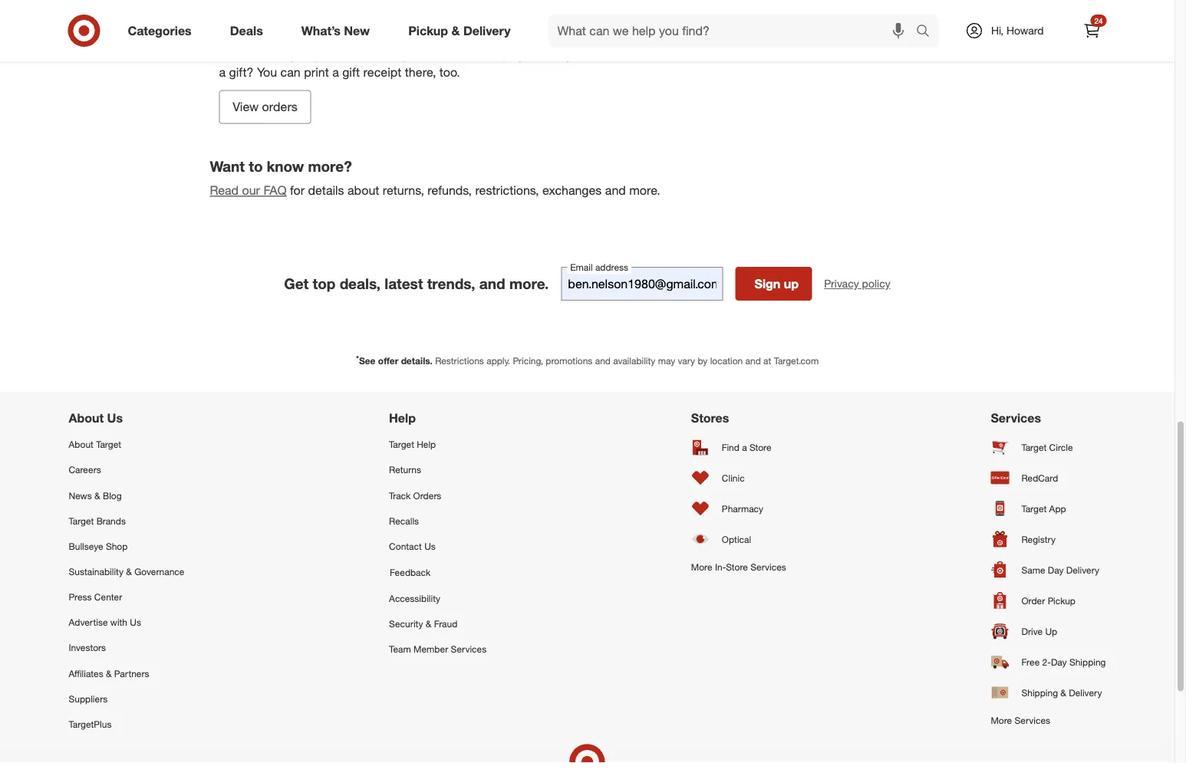 Task type: vqa. For each thing, say whether or not it's contained in the screenshot.
the More inside More Services link
yes



Task type: locate. For each thing, give the bounding box(es) containing it.
more.
[[629, 183, 660, 198], [509, 275, 549, 293]]

more
[[691, 562, 713, 574], [991, 716, 1012, 727]]

brands
[[96, 516, 126, 527]]

about up 'about target'
[[69, 411, 104, 426]]

target down news
[[69, 516, 94, 527]]

0 horizontal spatial shipping
[[1022, 688, 1058, 699]]

advertise
[[69, 617, 108, 629]]

0 vertical spatial help
[[389, 411, 416, 426]]

us inside contact us link
[[424, 541, 436, 553]]

a
[[219, 65, 226, 80], [332, 65, 339, 80], [742, 442, 747, 453]]

target circle link
[[991, 432, 1106, 463]]

know
[[267, 158, 304, 176]]

0 vertical spatial more
[[691, 562, 713, 574]]

pickup inside order pickup link
[[1048, 595, 1076, 607]]

store for in-
[[726, 562, 748, 574]]

0 horizontal spatial a
[[219, 65, 226, 80]]

store for a
[[750, 442, 772, 453]]

target inside 'target app' link
[[1022, 503, 1047, 515]]

receipt
[[363, 65, 402, 80]]

& right affiliates
[[106, 668, 112, 680]]

sign up
[[755, 277, 799, 292]]

to
[[300, 47, 311, 62], [249, 158, 263, 176]]

may
[[658, 356, 675, 367]]

delivery up page.
[[463, 23, 511, 38]]

services up target circle
[[991, 411, 1041, 426]]

1 horizontal spatial details
[[463, 47, 499, 62]]

0 vertical spatial store
[[750, 442, 772, 453]]

and right trends,
[[479, 275, 505, 293]]

about target link
[[69, 432, 184, 458]]

& left fraud
[[426, 619, 432, 630]]

1 vertical spatial store
[[726, 562, 748, 574]]

gift?
[[229, 65, 254, 80]]

1 vertical spatial to
[[249, 158, 263, 176]]

bullseye shop
[[69, 541, 128, 553]]

& for affiliates
[[106, 668, 112, 680]]

print right 'can'
[[304, 65, 329, 80]]

0 vertical spatial about
[[69, 411, 104, 426]]

0 horizontal spatial store
[[726, 562, 748, 574]]

target for target brands
[[69, 516, 94, 527]]

shipping inside free 2-day shipping link
[[1070, 657, 1106, 668]]

shop
[[106, 541, 128, 553]]

1 vertical spatial us
[[424, 541, 436, 553]]

about for about us
[[69, 411, 104, 426]]

location
[[710, 356, 743, 367]]

1 about from the top
[[69, 411, 104, 426]]

target app
[[1022, 503, 1066, 515]]

& up the order
[[452, 23, 460, 38]]

to up our
[[249, 158, 263, 176]]

to inside "receipts come in handy when returning items you purchased in store. it's easy to print them from your order details page. giving a gift? you can print a gift receipt there, too."
[[300, 47, 311, 62]]

view orders link
[[219, 90, 311, 124]]

giving
[[536, 47, 571, 62]]

services down optical link
[[751, 562, 786, 574]]

view orders
[[233, 100, 298, 115]]

What can we help you find? suggestions appear below search field
[[548, 14, 920, 48]]

target for target help
[[389, 439, 414, 451]]

2 about from the top
[[69, 439, 94, 451]]

2 vertical spatial delivery
[[1069, 688, 1102, 699]]

services down shipping & delivery link
[[1015, 716, 1050, 727]]

returns link
[[389, 458, 487, 483]]

accessibility
[[389, 593, 440, 605]]

more in-store services
[[691, 562, 786, 574]]

shipping up shipping & delivery
[[1070, 657, 1106, 668]]

& for sustainability
[[126, 566, 132, 578]]

&
[[452, 23, 460, 38], [94, 490, 100, 502], [126, 566, 132, 578], [426, 619, 432, 630], [106, 668, 112, 680], [1061, 688, 1067, 699]]

delivery for pickup & delivery
[[463, 23, 511, 38]]

1 vertical spatial delivery
[[1066, 565, 1100, 576]]

0 vertical spatial us
[[107, 411, 123, 426]]

at
[[764, 356, 771, 367]]

exchanges
[[542, 183, 602, 198]]

2 in from the left
[[560, 30, 569, 45]]

0 horizontal spatial more
[[691, 562, 713, 574]]

your
[[403, 47, 427, 62]]

with
[[110, 617, 127, 629]]

& down bullseye shop link
[[126, 566, 132, 578]]

suppliers link
[[69, 687, 184, 712]]

deals,
[[340, 275, 381, 293]]

from
[[375, 47, 400, 62]]

0 horizontal spatial pickup
[[408, 23, 448, 38]]

1 vertical spatial day
[[1051, 657, 1067, 668]]

& inside "link"
[[426, 619, 432, 630]]

and left at
[[745, 356, 761, 367]]

None text field
[[561, 267, 723, 301]]

news & blog
[[69, 490, 122, 502]]

for
[[290, 183, 305, 198]]

us right contact
[[424, 541, 436, 553]]

details down you
[[463, 47, 499, 62]]

0 horizontal spatial in
[[305, 30, 315, 45]]

day right the same
[[1048, 565, 1064, 576]]

target up returns
[[389, 439, 414, 451]]

1 horizontal spatial more
[[991, 716, 1012, 727]]

1 horizontal spatial in
[[560, 30, 569, 45]]

affiliates & partners link
[[69, 661, 184, 687]]

2 horizontal spatial us
[[424, 541, 436, 553]]

0 vertical spatial pickup
[[408, 23, 448, 38]]

target brands link
[[69, 509, 184, 534]]

same day delivery
[[1022, 565, 1100, 576]]

1 vertical spatial help
[[417, 439, 436, 451]]

pickup right order
[[1048, 595, 1076, 607]]

1 horizontal spatial to
[[300, 47, 311, 62]]

services inside the more services link
[[1015, 716, 1050, 727]]

services
[[991, 411, 1041, 426], [751, 562, 786, 574], [451, 644, 487, 656], [1015, 716, 1050, 727]]

delivery up order pickup
[[1066, 565, 1100, 576]]

member
[[414, 644, 448, 656]]

0 vertical spatial shipping
[[1070, 657, 1106, 668]]

pickup up your
[[408, 23, 448, 38]]

what's
[[301, 23, 341, 38]]

& for security
[[426, 619, 432, 630]]

1 vertical spatial more
[[991, 716, 1012, 727]]

1 in from the left
[[305, 30, 315, 45]]

1 horizontal spatial us
[[130, 617, 141, 629]]

returns
[[389, 465, 421, 476]]

store
[[750, 442, 772, 453], [726, 562, 748, 574]]

targetplus link
[[69, 712, 184, 738]]

store right the find
[[750, 442, 772, 453]]

details inside "receipts come in handy when returning items you purchased in store. it's easy to print them from your order details page. giving a gift? you can print a gift receipt there, too."
[[463, 47, 499, 62]]

0 vertical spatial more.
[[629, 183, 660, 198]]

us for contact us
[[424, 541, 436, 553]]

promotions
[[546, 356, 593, 367]]

1 horizontal spatial store
[[750, 442, 772, 453]]

receipts
[[219, 30, 268, 45]]

1 horizontal spatial shipping
[[1070, 657, 1106, 668]]

more services link
[[991, 709, 1106, 734]]

0 vertical spatial to
[[300, 47, 311, 62]]

target: expect more. pay less. image
[[372, 738, 803, 763]]

shipping
[[1070, 657, 1106, 668], [1022, 688, 1058, 699]]

in
[[305, 30, 315, 45], [560, 30, 569, 45]]

store down optical link
[[726, 562, 748, 574]]

about up careers
[[69, 439, 94, 451]]

help up returns link
[[417, 439, 436, 451]]

us
[[107, 411, 123, 426], [424, 541, 436, 553], [130, 617, 141, 629]]

2 vertical spatial us
[[130, 617, 141, 629]]

0 vertical spatial delivery
[[463, 23, 511, 38]]

0 horizontal spatial more.
[[509, 275, 549, 293]]

target left app
[[1022, 503, 1047, 515]]

target inside target help link
[[389, 439, 414, 451]]

gift
[[342, 65, 360, 80]]

us right with
[[130, 617, 141, 629]]

more down shipping & delivery link
[[991, 716, 1012, 727]]

shipping inside shipping & delivery link
[[1022, 688, 1058, 699]]

targetplus
[[69, 719, 112, 731]]

shipping up the more services link
[[1022, 688, 1058, 699]]

in up giving
[[560, 30, 569, 45]]

and right exchanges
[[605, 183, 626, 198]]

bullseye
[[69, 541, 103, 553]]

0 horizontal spatial help
[[389, 411, 416, 426]]

more services
[[991, 716, 1050, 727]]

view
[[233, 100, 259, 115]]

1 horizontal spatial pickup
[[1048, 595, 1076, 607]]

a right the find
[[742, 442, 747, 453]]

news & blog link
[[69, 483, 184, 509]]

day right free
[[1051, 657, 1067, 668]]

1 vertical spatial shipping
[[1022, 688, 1058, 699]]

suppliers
[[69, 694, 108, 705]]

1 vertical spatial about
[[69, 439, 94, 451]]

0 horizontal spatial us
[[107, 411, 123, 426]]

too.
[[439, 65, 460, 80]]

to right the easy
[[300, 47, 311, 62]]

read
[[210, 183, 239, 198]]

what's new
[[301, 23, 370, 38]]

deals link
[[217, 14, 282, 48]]

get
[[284, 275, 309, 293]]

1 vertical spatial pickup
[[1048, 595, 1076, 607]]

1 horizontal spatial a
[[332, 65, 339, 80]]

what's new link
[[288, 14, 389, 48]]

*
[[356, 354, 359, 363]]

target inside target brands 'link'
[[69, 516, 94, 527]]

& down free 2-day shipping
[[1061, 688, 1067, 699]]

items
[[441, 30, 471, 45]]

services down fraud
[[451, 644, 487, 656]]

details down more? on the top left of the page
[[308, 183, 344, 198]]

a left gift?
[[219, 65, 226, 80]]

a left gift
[[332, 65, 339, 80]]

security & fraud link
[[389, 612, 487, 637]]

1 vertical spatial details
[[308, 183, 344, 198]]

delivery down free 2-day shipping
[[1069, 688, 1102, 699]]

0 vertical spatial details
[[463, 47, 499, 62]]

& left blog
[[94, 490, 100, 502]]

target inside target circle link
[[1022, 442, 1047, 453]]

us up 'about target' link
[[107, 411, 123, 426]]

privacy policy link
[[824, 277, 891, 292]]

see
[[359, 356, 376, 367]]

target down about us
[[96, 439, 121, 451]]

in right come
[[305, 30, 315, 45]]

24
[[1094, 16, 1103, 25]]

1 vertical spatial more.
[[509, 275, 549, 293]]

up
[[784, 277, 799, 292]]

more left 'in-'
[[691, 562, 713, 574]]

target inside 'about target' link
[[96, 439, 121, 451]]

help up target help
[[389, 411, 416, 426]]

day
[[1048, 565, 1064, 576], [1051, 657, 1067, 668]]

clinic link
[[691, 463, 786, 494]]

target left circle
[[1022, 442, 1047, 453]]

print down handy
[[315, 47, 340, 62]]

get top deals, latest trends, and more.
[[284, 275, 549, 293]]

categories link
[[115, 14, 211, 48]]

affiliates & partners
[[69, 668, 149, 680]]



Task type: describe. For each thing, give the bounding box(es) containing it.
page.
[[503, 47, 533, 62]]

careers
[[69, 465, 101, 476]]

accessibility link
[[389, 587, 487, 612]]

about for about target
[[69, 439, 94, 451]]

sustainability & governance link
[[69, 560, 184, 585]]

refunds,
[[428, 183, 472, 198]]

target help link
[[389, 432, 487, 458]]

press
[[69, 592, 92, 603]]

redcard link
[[991, 463, 1106, 494]]

restrictions
[[435, 356, 484, 367]]

handy
[[318, 30, 352, 45]]

store.
[[219, 47, 250, 62]]

target help
[[389, 439, 436, 451]]

services inside more in-store services link
[[751, 562, 786, 574]]

privacy
[[824, 277, 859, 291]]

delivery for same day delivery
[[1066, 565, 1100, 576]]

apply.
[[487, 356, 510, 367]]

governance
[[134, 566, 184, 578]]

order
[[1022, 595, 1045, 607]]

more?
[[308, 158, 352, 176]]

recalls link
[[389, 509, 487, 534]]

when
[[355, 30, 385, 45]]

target circle
[[1022, 442, 1073, 453]]

about us
[[69, 411, 123, 426]]

trends,
[[427, 275, 475, 293]]

order
[[430, 47, 460, 62]]

recalls
[[389, 516, 419, 527]]

careers link
[[69, 458, 184, 483]]

pickup inside the pickup & delivery link
[[408, 23, 448, 38]]

want to know more?
[[210, 158, 352, 176]]

more for more in-store services
[[691, 562, 713, 574]]

read our faq link
[[210, 183, 287, 198]]

free
[[1022, 657, 1040, 668]]

there,
[[405, 65, 436, 80]]

target brands
[[69, 516, 126, 527]]

us inside advertise with us link
[[130, 617, 141, 629]]

* see offer details. restrictions apply. pricing, promotions and availability may vary by location and at target.com
[[356, 354, 819, 367]]

sign
[[755, 277, 781, 292]]

shipping & delivery
[[1022, 688, 1102, 699]]

& for pickup
[[452, 23, 460, 38]]

track
[[389, 490, 411, 502]]

advertise with us
[[69, 617, 141, 629]]

contact
[[389, 541, 422, 553]]

sign up button
[[735, 267, 812, 301]]

2 horizontal spatial a
[[742, 442, 747, 453]]

1 horizontal spatial more.
[[629, 183, 660, 198]]

registry link
[[991, 525, 1106, 555]]

can
[[281, 65, 301, 80]]

center
[[94, 592, 122, 603]]

team member services link
[[389, 637, 487, 663]]

policy
[[862, 277, 891, 291]]

optical
[[722, 534, 751, 546]]

sustainability & governance
[[69, 566, 184, 578]]

restrictions,
[[475, 183, 539, 198]]

optical link
[[691, 525, 786, 555]]

0 horizontal spatial to
[[249, 158, 263, 176]]

security
[[389, 619, 423, 630]]

free 2-day shipping link
[[991, 647, 1106, 678]]

up
[[1045, 626, 1058, 638]]

investors link
[[69, 636, 184, 661]]

find
[[722, 442, 740, 453]]

easy
[[272, 47, 297, 62]]

pickup & delivery
[[408, 23, 511, 38]]

contact us link
[[389, 534, 487, 560]]

circle
[[1049, 442, 1073, 453]]

advertise with us link
[[69, 610, 184, 636]]

& for shipping
[[1061, 688, 1067, 699]]

partners
[[114, 668, 149, 680]]

pickup & delivery link
[[395, 14, 530, 48]]

1 horizontal spatial help
[[417, 439, 436, 451]]

clinic
[[722, 473, 745, 484]]

faq
[[263, 183, 287, 198]]

24 link
[[1075, 14, 1109, 48]]

delivery for shipping & delivery
[[1069, 688, 1102, 699]]

it's
[[253, 47, 268, 62]]

security & fraud
[[389, 619, 458, 630]]

us for about us
[[107, 411, 123, 426]]

& for news
[[94, 490, 100, 502]]

target for target app
[[1022, 503, 1047, 515]]

about target
[[69, 439, 121, 451]]

target for target circle
[[1022, 442, 1047, 453]]

latest
[[385, 275, 423, 293]]

offer
[[378, 356, 398, 367]]

0 vertical spatial day
[[1048, 565, 1064, 576]]

team member services
[[389, 644, 487, 656]]

returns,
[[383, 183, 424, 198]]

search button
[[909, 14, 946, 51]]

0 horizontal spatial details
[[308, 183, 344, 198]]

sustainability
[[69, 566, 124, 578]]

same day delivery link
[[991, 555, 1106, 586]]

feedback
[[390, 567, 431, 579]]

vary
[[678, 356, 695, 367]]

and left availability
[[595, 356, 611, 367]]

purchased
[[498, 30, 556, 45]]

2-
[[1042, 657, 1051, 668]]

contact us
[[389, 541, 436, 553]]

0 vertical spatial print
[[315, 47, 340, 62]]

more for more services
[[991, 716, 1012, 727]]

stores
[[691, 411, 729, 426]]

shipping & delivery link
[[991, 678, 1106, 709]]

1 vertical spatial print
[[304, 65, 329, 80]]

bullseye shop link
[[69, 534, 184, 560]]

same
[[1022, 565, 1045, 576]]

feedback button
[[389, 560, 487, 587]]

services inside team member services link
[[451, 644, 487, 656]]

target.com
[[774, 356, 819, 367]]

privacy policy
[[824, 277, 891, 291]]

search
[[909, 25, 946, 40]]



